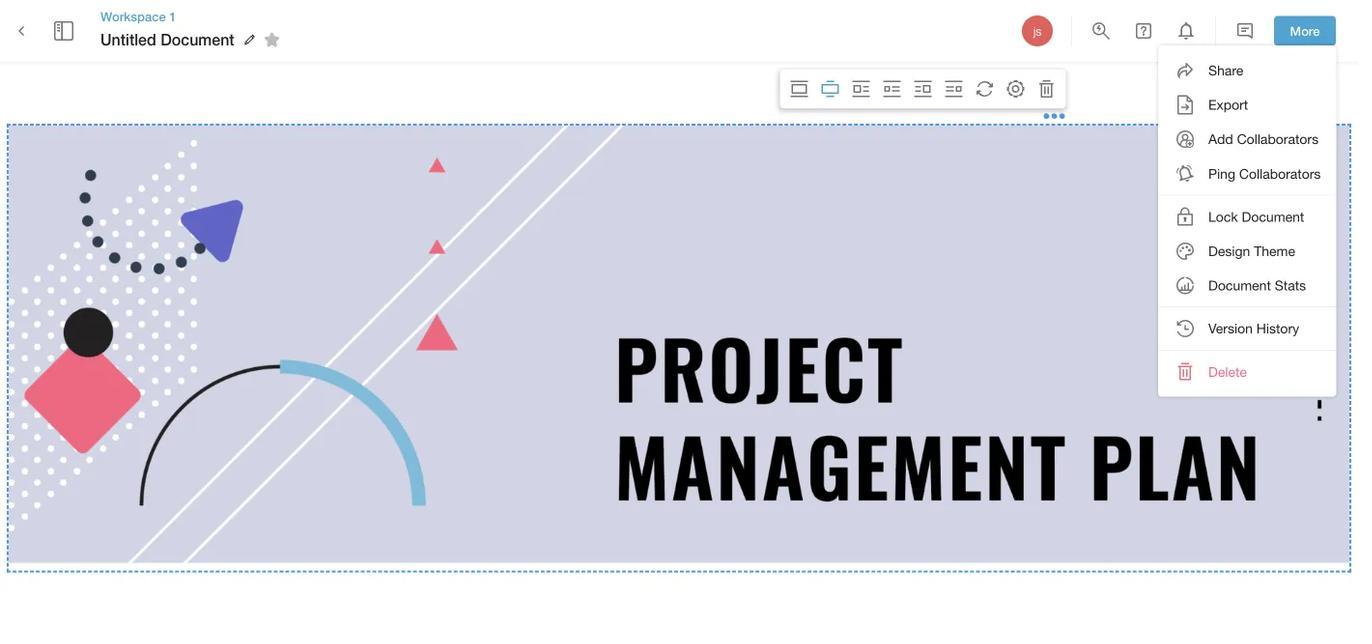 Task type: vqa. For each thing, say whether or not it's contained in the screenshot.
Add Collaborators button
yes



Task type: describe. For each thing, give the bounding box(es) containing it.
workspace 1 link
[[101, 8, 287, 25]]

lock document
[[1209, 209, 1305, 225]]

delete
[[1209, 364, 1248, 380]]

more button
[[1275, 16, 1337, 46]]

collaborators for ping collaborators
[[1240, 166, 1322, 182]]

version history button
[[1159, 311, 1337, 346]]

document stats button
[[1159, 268, 1337, 303]]

ping
[[1209, 166, 1236, 182]]

document for untitled document
[[161, 30, 235, 49]]

export
[[1209, 97, 1249, 113]]

theme
[[1255, 243, 1296, 259]]

js button
[[1020, 13, 1056, 49]]

ping collaborators button
[[1159, 156, 1337, 191]]

document inside button
[[1209, 277, 1272, 293]]

more
[[1291, 23, 1321, 38]]

lock
[[1209, 209, 1239, 225]]

1
[[169, 9, 176, 24]]

delete button
[[1159, 354, 1337, 389]]

version history
[[1209, 321, 1300, 337]]

document for lock document
[[1242, 209, 1305, 225]]

untitled document
[[101, 30, 235, 49]]

js
[[1034, 24, 1042, 38]]

workspace 1
[[101, 9, 176, 24]]



Task type: locate. For each thing, give the bounding box(es) containing it.
share
[[1209, 62, 1244, 78]]

document down the workspace 1 link
[[161, 30, 235, 49]]

favorite image
[[261, 28, 284, 51]]

lock document button
[[1159, 199, 1337, 234]]

add collaborators
[[1209, 131, 1319, 147]]

collaborators for add collaborators
[[1238, 131, 1319, 147]]

document inside button
[[1242, 209, 1305, 225]]

add collaborators button
[[1159, 122, 1337, 156]]

0 vertical spatial document
[[161, 30, 235, 49]]

design theme
[[1209, 243, 1296, 259]]

document up theme
[[1242, 209, 1305, 225]]

workspace
[[101, 9, 166, 24]]

version
[[1209, 321, 1254, 337]]

stats
[[1276, 277, 1307, 293]]

collaborators up the ping collaborators
[[1238, 131, 1319, 147]]

design
[[1209, 243, 1251, 259]]

share button
[[1159, 53, 1337, 88]]

document stats
[[1209, 277, 1307, 293]]

collaborators
[[1238, 131, 1319, 147], [1240, 166, 1322, 182]]

collaborators inside button
[[1240, 166, 1322, 182]]

export button
[[1159, 88, 1337, 122]]

0 vertical spatial collaborators
[[1238, 131, 1319, 147]]

1 vertical spatial collaborators
[[1240, 166, 1322, 182]]

ping collaborators
[[1209, 166, 1322, 182]]

collaborators inside button
[[1238, 131, 1319, 147]]

design theme button
[[1159, 234, 1337, 268]]

2 vertical spatial document
[[1209, 277, 1272, 293]]

1 vertical spatial document
[[1242, 209, 1305, 225]]

untitled
[[101, 30, 156, 49]]

document
[[161, 30, 235, 49], [1242, 209, 1305, 225], [1209, 277, 1272, 293]]

document down design theme button
[[1209, 277, 1272, 293]]

history
[[1257, 321, 1300, 337]]

add
[[1209, 131, 1234, 147]]

collaborators down add collaborators
[[1240, 166, 1322, 182]]



